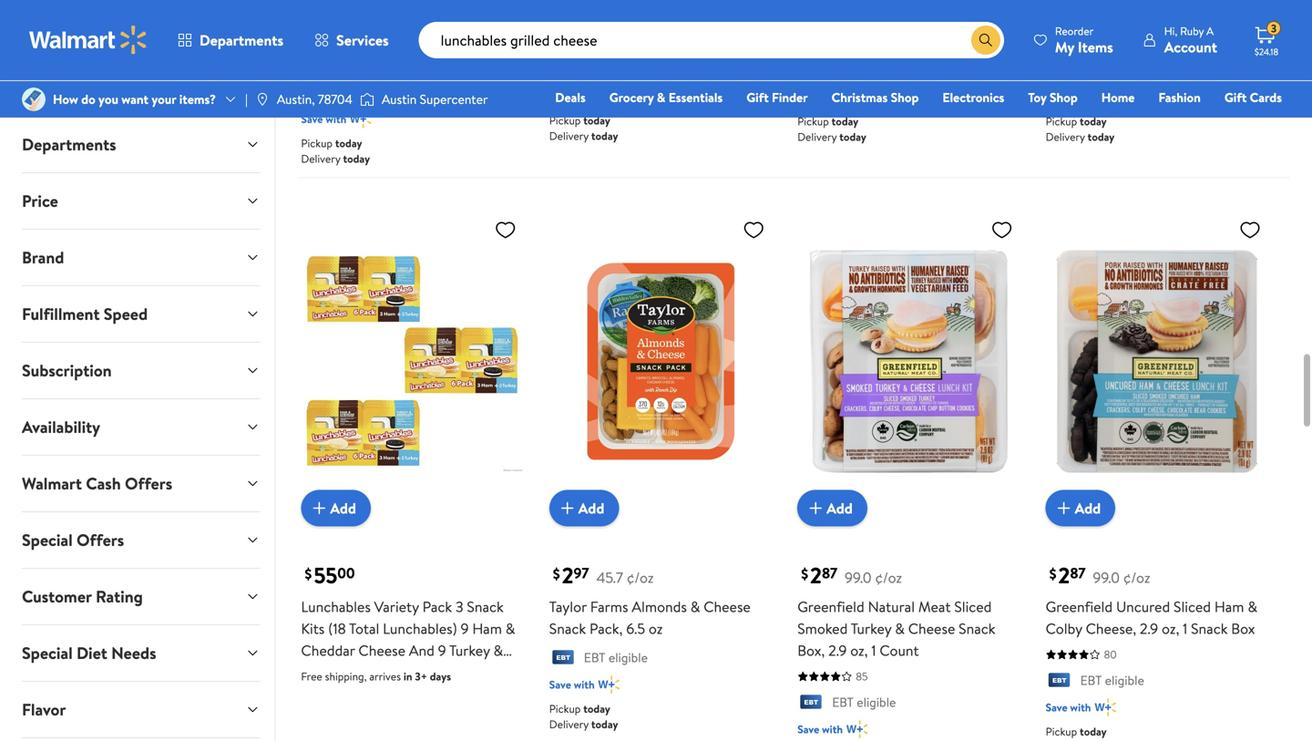 Task type: describe. For each thing, give the bounding box(es) containing it.
walmart plus image up the pickup today
[[1095, 698, 1117, 717]]

hi, ruby a account
[[1165, 23, 1218, 57]]

cards
[[1250, 88, 1283, 106]]

45.7
[[597, 568, 623, 588]]

fashion
[[1159, 88, 1201, 106]]

(18
[[328, 619, 346, 639]]

delivery for ebt icon above finder on the top
[[798, 129, 837, 144]]

price button
[[7, 173, 275, 229]]

add to cart image for 55
[[308, 497, 330, 519]]

electronics link
[[935, 88, 1013, 107]]

meal inside lunchables pizza with pepperoni kids lunch meal kit, 10.7 oz box
[[1117, 8, 1147, 28]]

pack,
[[590, 619, 623, 639]]

| inside the lunchables variety pack 3 snack kits (18 total lunchables) 9 ham & cheddar cheese and 9 turkey & american cheese with cracker stackers - kids' favorite |
[[454, 684, 457, 704]]

add to favorites list, taylor farms almonds & cheese snack pack, 6.5 oz image
[[743, 218, 765, 241]]

christmas shop
[[832, 88, 919, 106]]

crunch
[[849, 8, 896, 28]]

ebt for ebt icon on top of the pickup today
[[1081, 672, 1102, 689]]

availability
[[22, 416, 100, 438]]

10.7
[[1176, 8, 1199, 28]]

departments button
[[7, 117, 275, 172]]

lunchables pizza with pepperoni kids lunch meal kit, 10.7 oz box
[[1046, 0, 1249, 28]]

stackers for american
[[405, 8, 458, 28]]

with down pack,
[[574, 677, 595, 692]]

ebt eligible for ebt icon on top of the pickup today
[[1081, 672, 1145, 689]]

armour lunchmakers cheese pizza kit with crunch bar, 2.5 oz, 1 count
[[798, 0, 1018, 28]]

with inside armour lunchmakers cheese pizza kit with crunch bar, 2.5 oz, 1 count
[[819, 8, 846, 28]]

taylor farms almonds & cheese snack pack, 6.5 oz image
[[550, 211, 772, 512]]

2 for $ 2 87 99.0 ¢/oz greenfield natural meat sliced smoked turkey & cheese snack box, 2.9 oz, 1 count
[[811, 560, 822, 591]]

subscription button
[[7, 343, 275, 398]]

& inside lunchables ham & american cheese cracker stackers kids lunch meal kit, 9.1 oz box
[[408, 0, 417, 6]]

snack inside $ 2 87 99.0 ¢/oz greenfield natural meat sliced smoked turkey & cheese snack box, 2.9 oz, 1 count
[[959, 619, 996, 639]]

& inside '$ 2 97 45.7 ¢/oz taylor farms almonds & cheese snack pack, 6.5 oz'
[[691, 597, 700, 617]]

taylor
[[550, 597, 587, 617]]

with up registry link
[[1071, 89, 1092, 105]]

pickup today delivery today down the toy shop
[[1046, 113, 1115, 144]]

97
[[574, 563, 589, 583]]

meal for lunchables ham & american cheese cracker stackers kids lunch meal kit, 9.1 oz box
[[342, 30, 373, 50]]

pickup today delivery today down christmas
[[798, 113, 867, 144]]

stackers inside the lunchables variety pack 3 snack kits (18 total lunchables) 9 ham & cheddar cheese and 9 turkey & american cheese with cracker stackers - kids' favorite |
[[301, 684, 354, 704]]

days
[[430, 669, 451, 684]]

add to cart image for 99.0 ¢/oz
[[1053, 497, 1075, 519]]

0 vertical spatial |
[[245, 90, 248, 108]]

turkey inside the lunchables variety pack 3 snack kits (18 total lunchables) 9 ham & cheddar cheese and 9 turkey & american cheese with cracker stackers - kids' favorite |
[[449, 641, 490, 661]]

toy shop
[[1029, 88, 1078, 106]]

Search search field
[[419, 22, 1004, 58]]

ebt image up deals link
[[550, 61, 577, 80]]

oz inside lunchables turkey & cheddar cheese cracker stackers kids lunch meal kit, 8.9 oz box
[[672, 30, 686, 50]]

eligible down '80'
[[1105, 672, 1145, 689]]

in
[[404, 669, 413, 684]]

kids for cheddar
[[710, 8, 736, 28]]

ebt image up the pickup today
[[1046, 673, 1073, 691]]

add to favorites list, lunchables variety pack 3 snack kits (18 total lunchables) 9 ham & cheddar cheese and 9 turkey & american cheese with cracker stackers - kids' favorite | image
[[495, 218, 517, 241]]

¢/oz for $ 2 87 99.0 ¢/oz greenfield uncured sliced ham & colby cheese, 2.9 oz, 1 snack box
[[1124, 568, 1151, 588]]

oz, inside armour lunchmakers cheese pizza kit with crunch bar, 2.5 oz, 1 count
[[949, 8, 967, 28]]

ham inside the lunchables variety pack 3 snack kits (18 total lunchables) 9 ham & cheddar cheese and 9 turkey & american cheese with cracker stackers - kids' favorite |
[[473, 619, 502, 639]]

2 horizontal spatial ebt image
[[1046, 62, 1073, 81]]

departments button
[[162, 18, 299, 62]]

price tab
[[7, 173, 275, 229]]

add button for lunchables variety pack 3 snack kits (18 total lunchables) 9 ham & cheddar cheese and 9 turkey & american cheese with cracker stackers - kids' favorite |
[[301, 490, 371, 527]]

00
[[338, 563, 355, 583]]

cheese,
[[1086, 619, 1137, 639]]

a
[[1207, 23, 1214, 39]]

ebt eligible for ebt icon under the box,
[[832, 693, 896, 711]]

kids inside lunchables pizza with pepperoni kids lunch meal kit, 10.7 oz box
[[1046, 8, 1072, 28]]

-
[[358, 684, 363, 704]]

do
[[81, 90, 95, 108]]

save for walmart plus image below 78704
[[301, 111, 323, 127]]

count inside armour lunchmakers cheese pizza kit with crunch bar, 2.5 oz, 1 count
[[979, 8, 1018, 28]]

cheese inside armour lunchmakers cheese pizza kit with crunch bar, 2.5 oz, 1 count
[[936, 0, 983, 6]]

1 inside $ 2 87 99.0 ¢/oz greenfield natural meat sliced smoked turkey & cheese snack box, 2.9 oz, 1 count
[[872, 641, 877, 661]]

american inside lunchables ham & american cheese cracker stackers kids lunch meal kit, 9.1 oz box
[[421, 0, 481, 6]]

eligible up christmas shop link
[[857, 61, 896, 79]]

cash
[[86, 472, 121, 495]]

special offers tab
[[7, 512, 275, 568]]

sliced inside $ 2 87 99.0 ¢/oz greenfield uncured sliced ham & colby cheese, 2.9 oz, 1 snack box
[[1174, 597, 1212, 617]]

$24.18
[[1255, 46, 1279, 58]]

box,
[[798, 641, 825, 661]]

offers inside special offers dropdown button
[[77, 529, 124, 552]]

box inside lunchables ham & american cheese cracker stackers kids lunch meal kit, 9.1 oz box
[[436, 30, 460, 50]]

add for lunchables variety pack 3 snack kits (18 total lunchables) 9 ham & cheddar cheese and 9 turkey & american cheese with cracker stackers - kids' favorite |
[[330, 498, 356, 518]]

1 inside $ 2 87 99.0 ¢/oz greenfield uncured sliced ham & colby cheese, 2.9 oz, 1 snack box
[[1183, 619, 1188, 639]]

greenfield for $ 2 87 99.0 ¢/oz greenfield natural meat sliced smoked turkey & cheese snack box, 2.9 oz, 1 count
[[798, 597, 865, 617]]

finder
[[772, 88, 808, 106]]

pickup today
[[1046, 724, 1107, 739]]

kit, inside lunchables pizza with pepperoni kids lunch meal kit, 10.7 oz box
[[1151, 8, 1172, 28]]

pickup today delivery today down deals link
[[550, 112, 618, 143]]

fulfillment speed
[[22, 303, 148, 325]]

save for walmart plus icon related to crunch
[[798, 89, 820, 105]]

favorite
[[399, 684, 451, 704]]

deals
[[555, 88, 586, 106]]

greenfield uncured sliced ham & colby cheese, 2.9 oz, 1 snack box image
[[1046, 211, 1269, 512]]

2 for $ 2 97 45.7 ¢/oz taylor farms almonds & cheese snack pack, 6.5 oz
[[562, 560, 574, 591]]

87 for $ 2 87 99.0 ¢/oz greenfield uncured sliced ham & colby cheese, 2.9 oz, 1 snack box
[[1071, 563, 1086, 583]]

account
[[1165, 37, 1218, 57]]

debit
[[1173, 114, 1205, 132]]

snack inside '$ 2 97 45.7 ¢/oz taylor farms almonds & cheese snack pack, 6.5 oz'
[[550, 619, 586, 639]]

search icon image
[[979, 33, 993, 47]]

pizza inside lunchables pizza with pepperoni kids lunch meal kit, 10.7 oz box
[[1119, 0, 1150, 6]]

needs
[[111, 642, 156, 665]]

& inside $ 2 87 99.0 ¢/oz greenfield natural meat sliced smoked turkey & cheese snack box, 2.9 oz, 1 count
[[895, 619, 905, 639]]

1 vertical spatial ebt image
[[301, 84, 329, 102]]

grocery
[[610, 88, 654, 106]]

2.9 inside $ 2 87 99.0 ¢/oz greenfield natural meat sliced smoked turkey & cheese snack box, 2.9 oz, 1 count
[[829, 641, 847, 661]]

one debit link
[[1135, 113, 1213, 133]]

pickup today delivery today down 78704
[[301, 135, 370, 166]]

& inside $ 2 87 99.0 ¢/oz greenfield uncured sliced ham & colby cheese, 2.9 oz, 1 snack box
[[1248, 597, 1258, 617]]

lunchables turkey & cheddar cheese cracker stackers kids lunch meal kit, 8.9 oz box
[[550, 0, 736, 50]]

save for walmart plus image over the pickup today
[[1046, 700, 1068, 715]]

registry
[[1073, 114, 1119, 132]]

$ 55 00
[[305, 560, 355, 591]]

your
[[152, 90, 176, 108]]

85
[[856, 669, 868, 684]]

2.5
[[927, 8, 946, 28]]

cracker inside the lunchables variety pack 3 snack kits (18 total lunchables) 9 ham & cheddar cheese and 9 turkey & american cheese with cracker stackers - kids' favorite |
[[449, 662, 498, 683]]

2 for $ 2 87 99.0 ¢/oz greenfield uncured sliced ham & colby cheese, 2.9 oz, 1 snack box
[[1059, 560, 1071, 591]]

cracker for ham
[[352, 8, 401, 28]]

special for special diet needs
[[22, 642, 73, 665]]

delivery for right ebt image
[[1046, 129, 1085, 144]]

$ for $ 2 87 99.0 ¢/oz greenfield natural meat sliced smoked turkey & cheese snack box, 2.9 oz, 1 count
[[801, 564, 809, 584]]

80
[[1104, 647, 1117, 662]]

special diet needs tab
[[7, 625, 275, 681]]

lunchables for lunchables pizza with pepperoni kids lunch meal kit, 10.7 oz box
[[1046, 0, 1116, 6]]

lunchables variety pack 3 snack kits (18 total lunchables) 9 ham & cheddar cheese and 9 turkey & american cheese with cracker stackers - kids' favorite |
[[301, 597, 515, 704]]

turkey inside $ 2 87 99.0 ¢/oz greenfield natural meat sliced smoked turkey & cheese snack box, 2.9 oz, 1 count
[[851, 619, 892, 639]]

customer
[[22, 585, 92, 608]]

lunchables variety pack 3 snack kits (18 total lunchables) 9 ham & cheddar cheese and 9 turkey & american cheese with cracker stackers - kids' favorite | image
[[301, 211, 524, 512]]

delivery for the bottom ebt image
[[550, 717, 589, 732]]

add button for greenfield uncured sliced ham & colby cheese, 2.9 oz, 1 snack box
[[1046, 490, 1116, 527]]

price
[[22, 190, 58, 212]]

fulfillment
[[22, 303, 100, 325]]

kit, for lunchables ham & american cheese cracker stackers kids lunch meal kit, 9.1 oz box
[[376, 30, 398, 50]]

with
[[416, 662, 445, 683]]

walmart plus image right deals link
[[599, 87, 620, 105]]

add to favorites list, greenfield natural meat sliced smoked turkey & cheese snack box, 2.9 oz, 1 count image
[[991, 218, 1013, 241]]

ebt image down the box,
[[798, 695, 825, 713]]

departments tab
[[7, 117, 275, 172]]

87 for $ 2 87 99.0 ¢/oz greenfield natural meat sliced smoked turkey & cheese snack box, 2.9 oz, 1 count
[[822, 563, 838, 583]]

ebt image up finder on the top
[[798, 62, 825, 81]]

you
[[98, 90, 118, 108]]

2 vertical spatial ebt image
[[550, 650, 577, 668]]

speed
[[104, 303, 148, 325]]

ham inside lunchables ham & american cheese cracker stackers kids lunch meal kit, 9.1 oz box
[[374, 0, 404, 6]]

christmas shop link
[[824, 88, 927, 107]]

free
[[301, 669, 322, 684]]

add button for taylor farms almonds & cheese snack pack, 6.5 oz
[[550, 490, 619, 527]]

stackers for cheddar
[[653, 8, 706, 28]]

with inside lunchables pizza with pepperoni kids lunch meal kit, 10.7 oz box
[[1154, 0, 1181, 6]]

cheese up arrives
[[359, 641, 406, 661]]

deals link
[[547, 88, 594, 107]]

add to cart image for $ 2 87 99.0 ¢/oz greenfield natural meat sliced smoked turkey & cheese snack box, 2.9 oz, 1 count
[[805, 497, 827, 519]]

services
[[336, 30, 389, 50]]

walmart plus image for crunch
[[847, 88, 868, 106]]

lunch inside lunchables pizza with pepperoni kids lunch meal kit, 10.7 oz box
[[1076, 8, 1113, 28]]

lunchables)
[[383, 619, 457, 639]]

oz inside '$ 2 97 45.7 ¢/oz taylor farms almonds & cheese snack pack, 6.5 oz'
[[649, 619, 663, 639]]

pack
[[423, 597, 452, 617]]

offers inside walmart cash offers dropdown button
[[125, 472, 172, 495]]

fashion link
[[1151, 88, 1210, 107]]

armour
[[798, 0, 846, 6]]

78704
[[318, 90, 353, 108]]

55
[[314, 560, 338, 591]]

how do you want your items?
[[53, 90, 216, 108]]

Walmart Site-Wide search field
[[419, 22, 1004, 58]]

toy
[[1029, 88, 1047, 106]]

gift cards registry
[[1073, 88, 1283, 132]]

special offers
[[22, 529, 124, 552]]

special for special offers
[[22, 529, 73, 552]]

departments inside departments popup button
[[200, 30, 284, 50]]

gift for finder
[[747, 88, 769, 106]]

kids'
[[367, 684, 396, 704]]

and
[[409, 641, 435, 661]]

$ 2 97 45.7 ¢/oz taylor farms almonds & cheese snack pack, 6.5 oz
[[550, 560, 751, 639]]

gift for cards
[[1225, 88, 1247, 106]]

with up the pickup today
[[1071, 700, 1092, 715]]

shop for christmas shop
[[891, 88, 919, 106]]

with down the box,
[[822, 722, 843, 737]]

availability button
[[7, 399, 275, 455]]

services button
[[299, 18, 404, 62]]

save for walmart plus image below pack,
[[550, 677, 571, 692]]

free shipping, arrives in 3+ days
[[301, 669, 451, 684]]

0 vertical spatial 3
[[1272, 21, 1277, 36]]

¢/oz for $ 2 97 45.7 ¢/oz taylor farms almonds & cheese snack pack, 6.5 oz
[[627, 568, 654, 588]]

walmart cash offers button
[[7, 456, 275, 511]]

smoked
[[798, 619, 848, 639]]

count inside $ 2 87 99.0 ¢/oz greenfield natural meat sliced smoked turkey & cheese snack box, 2.9 oz, 1 count
[[880, 641, 919, 661]]

2.9 inside $ 2 87 99.0 ¢/oz greenfield uncured sliced ham & colby cheese, 2.9 oz, 1 snack box
[[1140, 619, 1159, 639]]

departments inside departments dropdown button
[[22, 133, 116, 156]]

sliced inside $ 2 87 99.0 ¢/oz greenfield natural meat sliced smoked turkey & cheese snack box, 2.9 oz, 1 count
[[955, 597, 992, 617]]

walmart plus image down pack,
[[599, 676, 620, 694]]



Task type: vqa. For each thing, say whether or not it's contained in the screenshot.
right 6
no



Task type: locate. For each thing, give the bounding box(es) containing it.
2 add to cart image from the left
[[1053, 497, 1075, 519]]

cheese inside $ 2 87 99.0 ¢/oz greenfield natural meat sliced smoked turkey & cheese snack box, 2.9 oz, 1 count
[[909, 619, 956, 639]]

add to cart image for $ 2 97 45.7 ¢/oz taylor farms almonds & cheese snack pack, 6.5 oz
[[557, 497, 579, 519]]

colby
[[1046, 619, 1083, 639]]

0 horizontal spatial |
[[245, 90, 248, 108]]

special diet needs
[[22, 642, 156, 665]]

subscription tab
[[7, 343, 275, 398]]

3 ¢/oz from the left
[[1124, 568, 1151, 588]]

0 horizontal spatial american
[[301, 662, 362, 683]]

99.0 up natural
[[845, 568, 872, 588]]

0 vertical spatial 2.9
[[1140, 619, 1159, 639]]

oz down pepperoni
[[1202, 8, 1216, 28]]

fulfillment speed tab
[[7, 286, 275, 342]]

walmart cash offers tab
[[7, 456, 275, 511]]

ebt eligible for the bottom ebt image
[[584, 649, 648, 667]]

2 horizontal spatial turkey
[[851, 619, 892, 639]]

flavor
[[22, 698, 66, 721]]

2.9
[[1140, 619, 1159, 639], [829, 641, 847, 661]]

save up registry link
[[1046, 89, 1068, 105]]

kit, left 8.9
[[625, 30, 646, 50]]

1 horizontal spatial 9
[[461, 619, 469, 639]]

87 inside $ 2 87 99.0 ¢/oz greenfield natural meat sliced smoked turkey & cheese snack box, 2.9 oz, 1 count
[[822, 563, 838, 583]]

oz,
[[949, 8, 967, 28], [1162, 619, 1180, 639], [851, 641, 868, 661]]

2 shop from the left
[[1050, 88, 1078, 106]]

cheese down meat
[[909, 619, 956, 639]]

variety
[[374, 597, 419, 617]]

0 vertical spatial ham
[[374, 0, 404, 6]]

how
[[53, 90, 78, 108]]

3 $ from the left
[[801, 564, 809, 584]]

ebt down pack,
[[584, 649, 606, 667]]

2 horizontal spatial kids
[[1046, 8, 1072, 28]]

1 vertical spatial turkey
[[851, 619, 892, 639]]

kit, for lunchables turkey & cheddar cheese cracker stackers kids lunch meal kit, 8.9 oz box
[[625, 30, 646, 50]]

1 horizontal spatial 3
[[1272, 21, 1277, 36]]

1 pizza from the left
[[987, 0, 1018, 6]]

1 horizontal spatial pizza
[[1119, 0, 1150, 6]]

0 horizontal spatial ham
[[374, 0, 404, 6]]

99.0 inside $ 2 87 99.0 ¢/oz greenfield natural meat sliced smoked turkey & cheese snack box, 2.9 oz, 1 count
[[845, 568, 872, 588]]

turkey down natural
[[851, 619, 892, 639]]

save with
[[550, 88, 595, 104], [798, 89, 843, 105], [1046, 89, 1092, 105], [301, 111, 347, 127], [550, 677, 595, 692], [1046, 700, 1092, 715], [798, 722, 843, 737]]

ebt eligible up christmas
[[832, 61, 896, 79]]

99.0
[[845, 568, 872, 588], [1093, 568, 1120, 588]]

$ for $ 2 87 99.0 ¢/oz greenfield uncured sliced ham & colby cheese, 2.9 oz, 1 snack box
[[1050, 564, 1057, 584]]

1 horizontal spatial 99.0
[[1093, 568, 1120, 588]]

1 down natural
[[872, 641, 877, 661]]

¢/oz for $ 2 87 99.0 ¢/oz greenfield natural meat sliced smoked turkey & cheese snack box, 2.9 oz, 1 count
[[875, 568, 903, 588]]

1 horizontal spatial  image
[[255, 92, 270, 107]]

eligible right 78704
[[360, 83, 400, 101]]

$ inside $ 2 87 99.0 ¢/oz greenfield uncured sliced ham & colby cheese, 2.9 oz, 1 snack box
[[1050, 564, 1057, 584]]

$ left 97
[[553, 564, 560, 584]]

kids inside lunchables ham & american cheese cracker stackers kids lunch meal kit, 9.1 oz box
[[461, 8, 488, 28]]

2 special from the top
[[22, 642, 73, 665]]

9.1
[[401, 30, 415, 50]]

oz, down uncured
[[1162, 619, 1180, 639]]

1 $ from the left
[[305, 564, 312, 584]]

american
[[421, 0, 481, 6], [301, 662, 362, 683]]

turkey inside lunchables turkey & cheddar cheese cracker stackers kids lunch meal kit, 8.9 oz box
[[622, 0, 663, 6]]

1 vertical spatial count
[[880, 641, 919, 661]]

2 vertical spatial oz,
[[851, 641, 868, 661]]

0 horizontal spatial ebt image
[[301, 84, 329, 102]]

shipping,
[[325, 669, 367, 684]]

shop right toy
[[1050, 88, 1078, 106]]

2 horizontal spatial  image
[[360, 90, 375, 108]]

eligible up home
[[1105, 61, 1145, 79]]

add for greenfield natural meat sliced smoked turkey & cheese snack box, 2.9 oz, 1 count
[[827, 498, 853, 518]]

1 special from the top
[[22, 529, 73, 552]]

0 horizontal spatial  image
[[22, 88, 46, 111]]

gift cards link
[[1217, 88, 1291, 107]]

snack inside $ 2 87 99.0 ¢/oz greenfield uncured sliced ham & colby cheese, 2.9 oz, 1 snack box
[[1192, 619, 1228, 639]]

0 horizontal spatial kids
[[461, 8, 488, 28]]

lunchables ham & american cheese cracker stackers kids lunch meal kit, 9.1 oz box
[[301, 0, 488, 50]]

meal
[[1117, 8, 1147, 28], [342, 30, 373, 50], [591, 30, 621, 50]]

0 horizontal spatial greenfield
[[798, 597, 865, 617]]

1 vertical spatial |
[[454, 684, 457, 704]]

1 vertical spatial oz,
[[1162, 619, 1180, 639]]

87 inside $ 2 87 99.0 ¢/oz greenfield uncured sliced ham & colby cheese, 2.9 oz, 1 snack box
[[1071, 563, 1086, 583]]

cracker for turkey
[[600, 8, 650, 28]]

9 right 'lunchables)' at the left bottom of the page
[[461, 619, 469, 639]]

4 add from the left
[[1075, 498, 1101, 518]]

lunchables for lunchables ham & american cheese cracker stackers kids lunch meal kit, 9.1 oz box
[[301, 0, 371, 6]]

want
[[121, 90, 149, 108]]

2 add from the left
[[579, 498, 605, 518]]

eligible
[[857, 61, 896, 79], [1105, 61, 1145, 79], [360, 83, 400, 101], [609, 649, 648, 667], [1105, 672, 1145, 689], [857, 693, 896, 711]]

cheese inside '$ 2 97 45.7 ¢/oz taylor farms almonds & cheese snack pack, 6.5 oz'
[[704, 597, 751, 617]]

kit,
[[1151, 8, 1172, 28], [376, 30, 398, 50], [625, 30, 646, 50]]

1 horizontal spatial add to cart image
[[805, 497, 827, 519]]

kit, inside lunchables ham & american cheese cracker stackers kids lunch meal kit, 9.1 oz box
[[376, 30, 398, 50]]

box inside lunchables turkey & cheddar cheese cracker stackers kids lunch meal kit, 8.9 oz box
[[689, 30, 713, 50]]

2 inside $ 2 87 99.0 ¢/oz greenfield uncured sliced ham & colby cheese, 2.9 oz, 1 snack box
[[1059, 560, 1071, 591]]

kids inside lunchables turkey & cheddar cheese cracker stackers kids lunch meal kit, 8.9 oz box
[[710, 8, 736, 28]]

ebt up christmas
[[832, 61, 854, 79]]

lunchables inside lunchables pizza with pepperoni kids lunch meal kit, 10.7 oz box
[[1046, 0, 1116, 6]]

1 99.0 from the left
[[845, 568, 872, 588]]

0 vertical spatial ebt image
[[1046, 62, 1073, 81]]

add to cart image
[[308, 497, 330, 519], [1053, 497, 1075, 519]]

1 horizontal spatial meal
[[591, 30, 621, 50]]

1 horizontal spatial 2
[[811, 560, 822, 591]]

oz inside lunchables ham & american cheese cracker stackers kids lunch meal kit, 9.1 oz box
[[419, 30, 433, 50]]

lunch up deals
[[550, 30, 587, 50]]

 image left the austin,
[[255, 92, 270, 107]]

0 horizontal spatial shop
[[891, 88, 919, 106]]

1 horizontal spatial 2.9
[[1140, 619, 1159, 639]]

2 horizontal spatial lunch
[[1076, 8, 1113, 28]]

cheddar up walmart site-wide search field
[[680, 0, 734, 6]]

lunch inside lunchables ham & american cheese cracker stackers kids lunch meal kit, 9.1 oz box
[[301, 30, 339, 50]]

brand button
[[7, 230, 275, 285]]

austin, 78704
[[277, 90, 353, 108]]

0 vertical spatial departments
[[200, 30, 284, 50]]

turkey
[[622, 0, 663, 6], [851, 619, 892, 639], [449, 641, 490, 661]]

lunch for lunchables turkey & cheddar cheese cracker stackers kids lunch meal kit, 8.9 oz box
[[550, 30, 587, 50]]

offers down cash
[[77, 529, 124, 552]]

lunchables inside the lunchables variety pack 3 snack kits (18 total lunchables) 9 ham & cheddar cheese and 9 turkey & american cheese with cracker stackers - kids' favorite |
[[301, 597, 371, 617]]

| right days
[[454, 684, 457, 704]]

almonds
[[632, 597, 687, 617]]

walmart plus image down 78704
[[350, 110, 372, 128]]

with
[[1154, 0, 1181, 6], [819, 8, 846, 28], [574, 88, 595, 104], [822, 89, 843, 105], [1071, 89, 1092, 105], [326, 111, 347, 127], [574, 677, 595, 692], [1071, 700, 1092, 715], [822, 722, 843, 737]]

$ up colby
[[1050, 564, 1057, 584]]

fulfillment speed button
[[7, 286, 275, 342]]

save left grocery
[[550, 88, 571, 104]]

¢/oz up natural
[[875, 568, 903, 588]]

cheddar inside lunchables turkey & cheddar cheese cracker stackers kids lunch meal kit, 8.9 oz box
[[680, 0, 734, 6]]

2 up colby
[[1059, 560, 1071, 591]]

ebt eligible for middle ebt image
[[336, 83, 400, 101]]

snack inside the lunchables variety pack 3 snack kits (18 total lunchables) 9 ham & cheddar cheese and 9 turkey & american cheese with cracker stackers - kids' favorite |
[[467, 597, 504, 617]]

1 horizontal spatial 87
[[1071, 563, 1086, 583]]

ebt image down 'taylor'
[[550, 650, 577, 668]]

99.0 up uncured
[[1093, 568, 1120, 588]]

oz, up 85
[[851, 641, 868, 661]]

cheddar inside the lunchables variety pack 3 snack kits (18 total lunchables) 9 ham & cheddar cheese and 9 turkey & american cheese with cracker stackers - kids' favorite |
[[301, 641, 355, 661]]

cracker inside lunchables ham & american cheese cracker stackers kids lunch meal kit, 9.1 oz box
[[352, 8, 401, 28]]

2 horizontal spatial cracker
[[600, 8, 650, 28]]

reorder my items
[[1055, 23, 1114, 57]]

2 horizontal spatial oz,
[[1162, 619, 1180, 639]]

tab
[[7, 738, 275, 741]]

meat
[[919, 597, 951, 617]]

ebt for middle ebt image
[[336, 83, 357, 101]]

ebt eligible down 399
[[1081, 61, 1145, 79]]

2 add to cart image from the left
[[805, 497, 827, 519]]

kit, inside lunchables turkey & cheddar cheese cracker stackers kids lunch meal kit, 8.9 oz box
[[625, 30, 646, 50]]

$ up smoked on the bottom of the page
[[801, 564, 809, 584]]

9 right and
[[438, 641, 446, 661]]

ebt eligible down 85
[[832, 693, 896, 711]]

lunchables
[[301, 0, 371, 6], [550, 0, 619, 6], [1046, 0, 1116, 6], [301, 597, 371, 617]]

1 2 from the left
[[562, 560, 574, 591]]

lunchables for lunchables turkey & cheddar cheese cracker stackers kids lunch meal kit, 8.9 oz box
[[550, 0, 619, 6]]

save for meal walmart plus icon
[[1046, 89, 1068, 105]]

stackers
[[405, 8, 458, 28], [653, 8, 706, 28], [301, 684, 354, 704]]

1 horizontal spatial sliced
[[1174, 597, 1212, 617]]

87
[[822, 563, 838, 583], [1071, 563, 1086, 583]]

0 vertical spatial oz,
[[949, 8, 967, 28]]

1 vertical spatial ham
[[1215, 597, 1245, 617]]

meal for lunchables turkey & cheddar cheese cracker stackers kids lunch meal kit, 8.9 oz box
[[591, 30, 621, 50]]

supercenter
[[420, 90, 488, 108]]

flavor button
[[7, 682, 275, 737]]

special diet needs button
[[7, 625, 275, 681]]

grocery & essentials link
[[601, 88, 731, 107]]

with right finder on the top
[[822, 89, 843, 105]]

2 gift from the left
[[1225, 88, 1247, 106]]

2 vertical spatial ham
[[473, 619, 502, 639]]

stackers up 8.9
[[653, 8, 706, 28]]

cheese inside lunchables ham & american cheese cracker stackers kids lunch meal kit, 9.1 oz box
[[301, 8, 348, 28]]

turkey up 8.9
[[622, 0, 663, 6]]

1 inside armour lunchmakers cheese pizza kit with crunch bar, 2.5 oz, 1 count
[[971, 8, 975, 28]]

ebt eligible down services at the left
[[336, 83, 400, 101]]

87 up colby
[[1071, 563, 1086, 583]]

special left diet
[[22, 642, 73, 665]]

shop right christmas
[[891, 88, 919, 106]]

¢/oz inside $ 2 87 99.0 ¢/oz greenfield natural meat sliced smoked turkey & cheese snack box, 2.9 oz, 1 count
[[875, 568, 903, 588]]

flavor tab
[[7, 682, 275, 737]]

0 horizontal spatial 87
[[822, 563, 838, 583]]

ebt image
[[1046, 62, 1073, 81], [301, 84, 329, 102], [550, 650, 577, 668]]

gift left finder on the top
[[747, 88, 769, 106]]

0 horizontal spatial 2.9
[[829, 641, 847, 661]]

2 2 from the left
[[811, 560, 822, 591]]

lunch
[[1076, 8, 1113, 28], [301, 30, 339, 50], [550, 30, 587, 50]]

departments down 'how'
[[22, 133, 116, 156]]

1 add to cart image from the left
[[308, 497, 330, 519]]

4 add button from the left
[[1046, 490, 1116, 527]]

add for taylor farms almonds & cheese snack pack, 6.5 oz
[[579, 498, 605, 518]]

0 vertical spatial 1
[[971, 8, 975, 28]]

home link
[[1094, 88, 1144, 107]]

ham inside $ 2 87 99.0 ¢/oz greenfield uncured sliced ham & colby cheese, 2.9 oz, 1 snack box
[[1215, 597, 1245, 617]]

2.9 right the box,
[[829, 641, 847, 661]]

 image for how do you want your items?
[[22, 88, 46, 111]]

2 vertical spatial 1
[[872, 641, 877, 661]]

with up 10.7
[[1154, 0, 1181, 6]]

399
[[1104, 37, 1122, 52]]

oz, inside $ 2 87 99.0 ¢/oz greenfield uncured sliced ham & colby cheese, 2.9 oz, 1 snack box
[[1162, 619, 1180, 639]]

pizza inside armour lunchmakers cheese pizza kit with crunch bar, 2.5 oz, 1 count
[[987, 0, 1018, 6]]

3 2 from the left
[[1059, 560, 1071, 591]]

walmart image
[[29, 26, 148, 55]]

2 horizontal spatial ham
[[1215, 597, 1245, 617]]

save for walmart plus icon below 85
[[798, 722, 820, 737]]

2 horizontal spatial ¢/oz
[[1124, 568, 1151, 588]]

meal inside lunchables turkey & cheddar cheese cracker stackers kids lunch meal kit, 8.9 oz box
[[591, 30, 621, 50]]

6.5
[[626, 619, 645, 639]]

2 ¢/oz from the left
[[875, 568, 903, 588]]

stackers inside lunchables ham & american cheese cracker stackers kids lunch meal kit, 9.1 oz box
[[405, 8, 458, 28]]

2 pizza from the left
[[1119, 0, 1150, 6]]

home
[[1102, 88, 1135, 106]]

oz right 6.5
[[649, 619, 663, 639]]

0 horizontal spatial stackers
[[301, 684, 354, 704]]

2 horizontal spatial stackers
[[653, 8, 706, 28]]

 image right 78704
[[360, 90, 375, 108]]

registry link
[[1065, 113, 1127, 133]]

1 greenfield from the left
[[798, 597, 865, 617]]

1 gift from the left
[[747, 88, 769, 106]]

save down 'taylor'
[[550, 677, 571, 692]]

ebt down smoked on the bottom of the page
[[832, 693, 854, 711]]

essentials
[[669, 88, 723, 106]]

availability tab
[[7, 399, 275, 455]]

0 horizontal spatial 99.0
[[845, 568, 872, 588]]

walmart plus image
[[599, 87, 620, 105], [350, 110, 372, 128], [599, 676, 620, 694], [1095, 698, 1117, 717]]

shop for toy shop
[[1050, 88, 1078, 106]]

2 horizontal spatial 2
[[1059, 560, 1071, 591]]

special
[[22, 529, 73, 552], [22, 642, 73, 665]]

0 horizontal spatial meal
[[342, 30, 373, 50]]

cheese up "2.5"
[[936, 0, 983, 6]]

greenfield up smoked on the bottom of the page
[[798, 597, 865, 617]]

grocery & essentials
[[610, 88, 723, 106]]

3 up '$24.18' on the right of page
[[1272, 21, 1277, 36]]

meal up 399
[[1117, 8, 1147, 28]]

1 add button from the left
[[301, 490, 371, 527]]

0 horizontal spatial 3
[[456, 597, 464, 617]]

kits
[[301, 619, 325, 639]]

ham right 'lunchables)' at the left bottom of the page
[[473, 619, 502, 639]]

with left grocery
[[574, 88, 595, 104]]

meal inside lunchables ham & american cheese cracker stackers kids lunch meal kit, 9.1 oz box
[[342, 30, 373, 50]]

turkey up days
[[449, 641, 490, 661]]

0 vertical spatial offers
[[125, 472, 172, 495]]

8.9
[[649, 30, 668, 50]]

sliced right meat
[[955, 597, 992, 617]]

2 horizontal spatial kit,
[[1151, 8, 1172, 28]]

1 vertical spatial 2.9
[[829, 641, 847, 661]]

1 horizontal spatial oz,
[[949, 8, 967, 28]]

gift finder
[[747, 88, 808, 106]]

one
[[1143, 114, 1170, 132]]

gift left "cards"
[[1225, 88, 1247, 106]]

add button for greenfield natural meat sliced smoked turkey & cheese snack box, 2.9 oz, 1 count
[[798, 490, 868, 527]]

0 horizontal spatial 1
[[872, 641, 877, 661]]

ebt eligible down pack,
[[584, 649, 648, 667]]

ebt eligible down '80'
[[1081, 672, 1145, 689]]

1 horizontal spatial ham
[[473, 619, 502, 639]]

walmart plus image
[[847, 88, 868, 106], [1095, 88, 1117, 106], [847, 720, 868, 738]]

reorder
[[1055, 23, 1094, 39]]

kids
[[461, 8, 488, 28], [710, 8, 736, 28], [1046, 8, 1072, 28]]

natural
[[868, 597, 915, 617]]

cracker up 8.9
[[600, 8, 650, 28]]

count
[[979, 8, 1018, 28], [880, 641, 919, 661]]

87 up smoked on the bottom of the page
[[822, 563, 838, 583]]

hi,
[[1165, 23, 1178, 39]]

1 vertical spatial departments
[[22, 133, 116, 156]]

oz, right "2.5"
[[949, 8, 967, 28]]

1 vertical spatial special
[[22, 642, 73, 665]]

ebt down items
[[1081, 61, 1102, 79]]

0 vertical spatial turkey
[[622, 0, 663, 6]]

arrives
[[370, 669, 401, 684]]

walmart plus image for meal
[[1095, 88, 1117, 106]]

pizza
[[987, 0, 1018, 6], [1119, 0, 1150, 6]]

0 horizontal spatial kit,
[[376, 30, 398, 50]]

eligible down 85
[[857, 693, 896, 711]]

0 horizontal spatial gift
[[747, 88, 769, 106]]

greenfield inside $ 2 87 99.0 ¢/oz greenfield uncured sliced ham & colby cheese, 2.9 oz, 1 snack box
[[1046, 597, 1113, 617]]

2 kids from the left
[[710, 8, 736, 28]]

gift inside gift cards registry
[[1225, 88, 1247, 106]]

rating
[[96, 585, 143, 608]]

2 $ from the left
[[553, 564, 560, 584]]

add to favorites list, greenfield uncured sliced ham & colby cheese, 2.9 oz, 1 snack box image
[[1240, 218, 1262, 241]]

lunch for lunchables ham & american cheese cracker stackers kids lunch meal kit, 9.1 oz box
[[301, 30, 339, 50]]

brand tab
[[7, 230, 275, 285]]

1 horizontal spatial american
[[421, 0, 481, 6]]

2 horizontal spatial 1
[[1183, 619, 1188, 639]]

customer rating tab
[[7, 569, 275, 624]]

electronics
[[943, 88, 1005, 106]]

0 horizontal spatial lunch
[[301, 30, 339, 50]]

0 horizontal spatial departments
[[22, 133, 116, 156]]

0 horizontal spatial sliced
[[955, 597, 992, 617]]

1 vertical spatial offers
[[77, 529, 124, 552]]

1 horizontal spatial kit,
[[625, 30, 646, 50]]

0 vertical spatial special
[[22, 529, 73, 552]]

0 vertical spatial 9
[[461, 619, 469, 639]]

1 kids from the left
[[461, 8, 488, 28]]

cheese right almonds
[[704, 597, 751, 617]]

farms
[[590, 597, 629, 617]]

oz inside lunchables pizza with pepperoni kids lunch meal kit, 10.7 oz box
[[1202, 8, 1216, 28]]

cracker inside lunchables turkey & cheddar cheese cracker stackers kids lunch meal kit, 8.9 oz box
[[600, 8, 650, 28]]

add to cart image
[[557, 497, 579, 519], [805, 497, 827, 519]]

ebt image
[[550, 61, 577, 80], [798, 62, 825, 81], [1046, 673, 1073, 691], [798, 695, 825, 713]]

2 add button from the left
[[550, 490, 619, 527]]

austin,
[[277, 90, 315, 108]]

3 add from the left
[[827, 498, 853, 518]]

ebt for ebt icon under the box,
[[832, 693, 854, 711]]

count up search icon
[[979, 8, 1018, 28]]

add for greenfield uncured sliced ham & colby cheese, 2.9 oz, 1 snack box
[[1075, 498, 1101, 518]]

0 horizontal spatial 9
[[438, 641, 446, 661]]

4 $ from the left
[[1050, 564, 1057, 584]]

$ inside the $ 55 00
[[305, 564, 312, 584]]

2 up smoked on the bottom of the page
[[811, 560, 822, 591]]

pickup today delivery today
[[550, 112, 618, 143], [798, 113, 867, 144], [1046, 113, 1115, 144], [301, 135, 370, 166], [550, 701, 618, 732]]

ebt for the bottom ebt image
[[584, 649, 606, 667]]

ebt image down services dropdown button at the top of the page
[[301, 84, 329, 102]]

toy shop link
[[1020, 88, 1086, 107]]

greenfield up colby
[[1046, 597, 1113, 617]]

0 horizontal spatial cracker
[[352, 8, 401, 28]]

lunchables for lunchables variety pack 3 snack kits (18 total lunchables) 9 ham & cheddar cheese and 9 turkey & american cheese with cracker stackers - kids' favorite |
[[301, 597, 371, 617]]

$ inside '$ 2 97 45.7 ¢/oz taylor farms almonds & cheese snack pack, 6.5 oz'
[[553, 564, 560, 584]]

customer rating button
[[7, 569, 275, 624]]

pickup today delivery today down pack,
[[550, 701, 618, 732]]

2.9 down uncured
[[1140, 619, 1159, 639]]

save up the pickup today
[[1046, 700, 1068, 715]]

0 horizontal spatial 2
[[562, 560, 574, 591]]

lunchmakers
[[850, 0, 933, 6]]

lunch up "austin, 78704"
[[301, 30, 339, 50]]

$ for $ 2 97 45.7 ¢/oz taylor farms almonds & cheese snack pack, 6.5 oz
[[553, 564, 560, 584]]

2 sliced from the left
[[1174, 597, 1212, 617]]

1 horizontal spatial lunch
[[550, 30, 587, 50]]

1 horizontal spatial ebt image
[[550, 650, 577, 668]]

0 horizontal spatial ¢/oz
[[627, 568, 654, 588]]

¢/oz inside '$ 2 97 45.7 ¢/oz taylor farms almonds & cheese snack pack, 6.5 oz'
[[627, 568, 654, 588]]

1 add to cart image from the left
[[557, 497, 579, 519]]

kit, left 10.7
[[1151, 8, 1172, 28]]

greenfield for $ 2 87 99.0 ¢/oz greenfield uncured sliced ham & colby cheese, 2.9 oz, 1 snack box
[[1046, 597, 1113, 617]]

pizza up 399
[[1119, 0, 1150, 6]]

cheese up kids'
[[365, 662, 412, 683]]

1 vertical spatial 3
[[456, 597, 464, 617]]

lunch inside lunchables turkey & cheddar cheese cracker stackers kids lunch meal kit, 8.9 oz box
[[550, 30, 587, 50]]

3
[[1272, 21, 1277, 36], [456, 597, 464, 617]]

departments up items?
[[200, 30, 284, 50]]

1 horizontal spatial stackers
[[405, 8, 458, 28]]

99.0 inside $ 2 87 99.0 ¢/oz greenfield uncured sliced ham & colby cheese, 2.9 oz, 1 snack box
[[1093, 568, 1120, 588]]

2 87 from the left
[[1071, 563, 1086, 583]]

99.0 for $ 2 87 99.0 ¢/oz greenfield natural meat sliced smoked turkey & cheese snack box, 2.9 oz, 1 count
[[845, 568, 872, 588]]

$ inside $ 2 87 99.0 ¢/oz greenfield natural meat sliced smoked turkey & cheese snack box, 2.9 oz, 1 count
[[801, 564, 809, 584]]

1 87 from the left
[[822, 563, 838, 583]]

3 kids from the left
[[1046, 8, 1072, 28]]

walmart plus image down 85
[[847, 720, 868, 738]]

save for walmart plus image right of deals link
[[550, 88, 571, 104]]

1 vertical spatial 9
[[438, 641, 446, 661]]

1 shop from the left
[[891, 88, 919, 106]]

1 horizontal spatial count
[[979, 8, 1018, 28]]

lunchables inside lunchables ham & american cheese cracker stackers kids lunch meal kit, 9.1 oz box
[[301, 0, 371, 6]]

$ for $ 55 00
[[305, 564, 312, 584]]

greenfield inside $ 2 87 99.0 ¢/oz greenfield natural meat sliced smoked turkey & cheese snack box, 2.9 oz, 1 count
[[798, 597, 865, 617]]

 image for austin supercenter
[[360, 90, 375, 108]]

¢/oz
[[627, 568, 654, 588], [875, 568, 903, 588], [1124, 568, 1151, 588]]

meal left the 9.1
[[342, 30, 373, 50]]

3 inside the lunchables variety pack 3 snack kits (18 total lunchables) 9 ham & cheddar cheese and 9 turkey & american cheese with cracker stackers - kids' favorite |
[[456, 597, 464, 617]]

2 greenfield from the left
[[1046, 597, 1113, 617]]

oz right the 9.1
[[419, 30, 433, 50]]

2 99.0 from the left
[[1093, 568, 1120, 588]]

one debit
[[1143, 114, 1205, 132]]

items?
[[179, 90, 216, 108]]

stackers inside lunchables turkey & cheddar cheese cracker stackers kids lunch meal kit, 8.9 oz box
[[653, 8, 706, 28]]

 image for austin, 78704
[[255, 92, 270, 107]]

kids for american
[[461, 8, 488, 28]]

kit
[[798, 8, 815, 28]]

0 vertical spatial american
[[421, 0, 481, 6]]

1 horizontal spatial 1
[[971, 8, 975, 28]]

customer rating
[[22, 585, 143, 608]]

cracker up services at the left
[[352, 8, 401, 28]]

cheese inside lunchables turkey & cheddar cheese cracker stackers kids lunch meal kit, 8.9 oz box
[[550, 8, 597, 28]]

 image
[[22, 88, 46, 111], [360, 90, 375, 108], [255, 92, 270, 107]]

ruby
[[1181, 23, 1204, 39]]

kids up essentials
[[710, 8, 736, 28]]

1 horizontal spatial |
[[454, 684, 457, 704]]

ham right uncured
[[1215, 597, 1245, 617]]

save down "austin, 78704"
[[301, 111, 323, 127]]

oz, inside $ 2 87 99.0 ¢/oz greenfield natural meat sliced smoked turkey & cheese snack box, 2.9 oz, 1 count
[[851, 641, 868, 661]]

1 add from the left
[[330, 498, 356, 518]]

special offers button
[[7, 512, 275, 568]]

count down natural
[[880, 641, 919, 661]]

1 horizontal spatial cheddar
[[680, 0, 734, 6]]

box inside $ 2 87 99.0 ¢/oz greenfield uncured sliced ham & colby cheese, 2.9 oz, 1 snack box
[[1232, 619, 1256, 639]]

eligible down 6.5
[[609, 649, 648, 667]]

$ 2 87 99.0 ¢/oz greenfield uncured sliced ham & colby cheese, 2.9 oz, 1 snack box
[[1046, 560, 1258, 639]]

2 inside '$ 2 97 45.7 ¢/oz taylor farms almonds & cheese snack pack, 6.5 oz'
[[562, 560, 574, 591]]

0 horizontal spatial oz,
[[851, 641, 868, 661]]

with down 78704
[[326, 111, 347, 127]]

2 vertical spatial turkey
[[449, 641, 490, 661]]

0 horizontal spatial turkey
[[449, 641, 490, 661]]

0 horizontal spatial pizza
[[987, 0, 1018, 6]]

99.0 for $ 2 87 99.0 ¢/oz greenfield uncured sliced ham & colby cheese, 2.9 oz, 1 snack box
[[1093, 568, 1120, 588]]

¢/oz inside $ 2 87 99.0 ¢/oz greenfield uncured sliced ham & colby cheese, 2.9 oz, 1 snack box
[[1124, 568, 1151, 588]]

3 add button from the left
[[798, 490, 868, 527]]

0 horizontal spatial add to cart image
[[308, 497, 330, 519]]

snack
[[467, 597, 504, 617], [550, 619, 586, 639], [959, 619, 996, 639], [1192, 619, 1228, 639]]

1 vertical spatial 1
[[1183, 619, 1188, 639]]

3+
[[415, 669, 427, 684]]

box inside lunchables pizza with pepperoni kids lunch meal kit, 10.7 oz box
[[1220, 8, 1244, 28]]

1 horizontal spatial add to cart image
[[1053, 497, 1075, 519]]

american inside the lunchables variety pack 3 snack kits (18 total lunchables) 9 ham & cheddar cheese and 9 turkey & american cheese with cracker stackers - kids' favorite |
[[301, 662, 362, 683]]

1 vertical spatial cheddar
[[301, 641, 355, 661]]

1 horizontal spatial cracker
[[449, 662, 498, 683]]

1 horizontal spatial greenfield
[[1046, 597, 1113, 617]]

1 horizontal spatial shop
[[1050, 88, 1078, 106]]

offers
[[125, 472, 172, 495], [77, 529, 124, 552]]

lunchables inside lunchables turkey & cheddar cheese cracker stackers kids lunch meal kit, 8.9 oz box
[[550, 0, 619, 6]]

greenfield natural meat sliced smoked turkey & cheese snack box, 2.9 oz, 1 count image
[[798, 211, 1021, 512]]

|
[[245, 90, 248, 108], [454, 684, 457, 704]]

1 sliced from the left
[[955, 597, 992, 617]]

0 horizontal spatial cheddar
[[301, 641, 355, 661]]

1 ¢/oz from the left
[[627, 568, 654, 588]]

diet
[[77, 642, 107, 665]]

christmas
[[832, 88, 888, 106]]

2 inside $ 2 87 99.0 ¢/oz greenfield natural meat sliced smoked turkey & cheese snack box, 2.9 oz, 1 count
[[811, 560, 822, 591]]

$ left 55
[[305, 564, 312, 584]]

& inside lunchables turkey & cheddar cheese cracker stackers kids lunch meal kit, 8.9 oz box
[[667, 0, 676, 6]]



